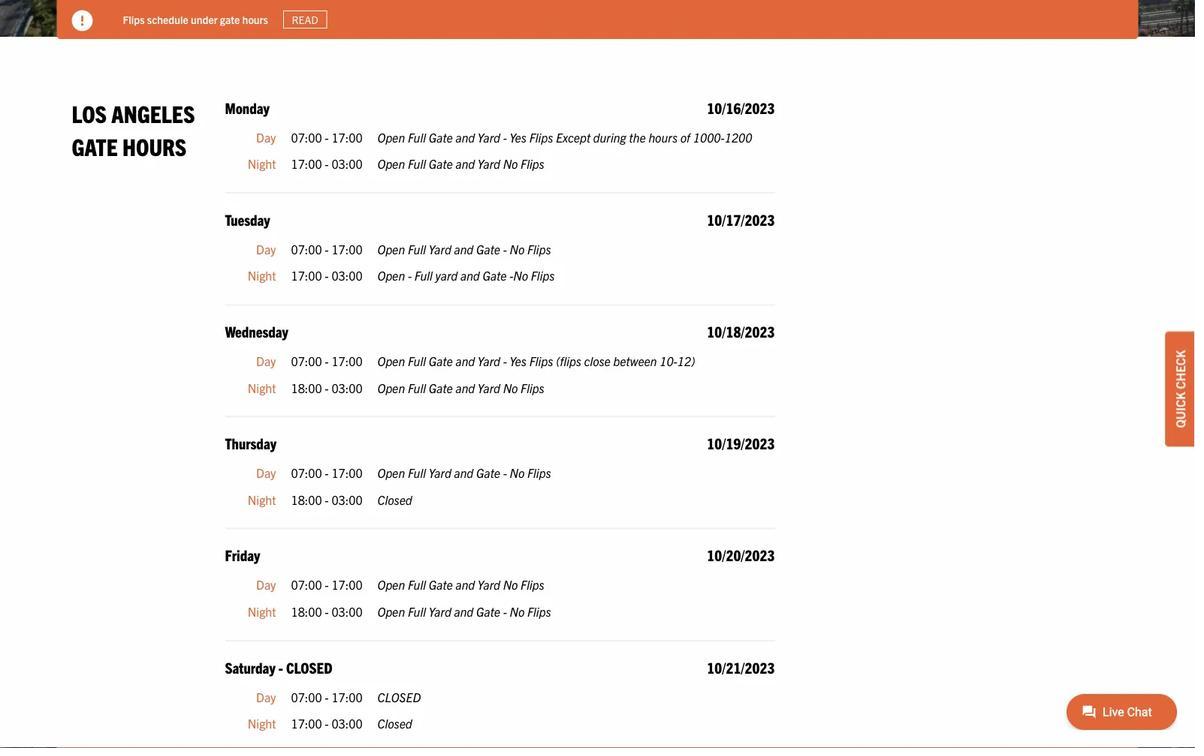 Task type: describe. For each thing, give the bounding box(es) containing it.
07:00 - 17:00 for tuesday
[[291, 242, 363, 257]]

1 horizontal spatial hours
[[649, 129, 678, 145]]

1 vertical spatial closed
[[378, 690, 421, 705]]

except
[[556, 129, 591, 145]]

day for thursday
[[256, 466, 276, 481]]

night for thursday
[[248, 492, 276, 507]]

closed for saturday - closed
[[378, 717, 412, 732]]

07:00 - 17:00 for wednesday
[[291, 354, 363, 369]]

07:00 - 17:00 for saturday - closed
[[291, 690, 363, 705]]

quick
[[1173, 392, 1188, 428]]

1 open from the top
[[378, 129, 405, 145]]

during
[[593, 129, 626, 145]]

closed for thursday
[[378, 492, 412, 507]]

07:00 for thursday
[[291, 466, 322, 481]]

17:00 for wednesday
[[332, 354, 363, 369]]

schedule
[[147, 12, 188, 26]]

day for tuesday
[[256, 242, 276, 257]]

3 open full gate and yard no flips from the top
[[378, 578, 545, 593]]

day for saturday - closed
[[256, 690, 276, 705]]

18:00 for friday
[[291, 604, 322, 619]]

07:00 for saturday - closed
[[291, 690, 322, 705]]

03:00 for monday
[[332, 156, 363, 171]]

of
[[680, 129, 690, 145]]

10/20/2023
[[707, 546, 775, 565]]

quick check link
[[1165, 332, 1195, 447]]

07:00 for wednesday
[[291, 354, 322, 369]]

18:00 - 03:00 for thursday
[[291, 492, 363, 507]]

check
[[1173, 351, 1188, 390]]

7 open from the top
[[378, 466, 405, 481]]

1000-
[[693, 129, 725, 145]]

03:00 for friday
[[332, 604, 363, 619]]

17:00 for tuesday
[[332, 242, 363, 257]]

07:00 for friday
[[291, 578, 322, 593]]

los angeles gate hours
[[72, 98, 195, 160]]

night for monday
[[248, 156, 276, 171]]

open full gate and yard no flips for wednesday
[[378, 380, 545, 395]]

saturday - closed
[[225, 658, 332, 677]]

9 open from the top
[[378, 604, 405, 619]]

open full gate and yard -  yes flips except during the hours of 1000-1200
[[378, 129, 752, 145]]

day for friday
[[256, 578, 276, 593]]

17:00 for friday
[[332, 578, 363, 593]]

17:00 for thursday
[[332, 466, 363, 481]]

03:00 for thursday
[[332, 492, 363, 507]]

quick check
[[1173, 351, 1188, 428]]

3 open from the top
[[378, 242, 405, 257]]

17:00 for saturday - closed
[[332, 690, 363, 705]]

angeles
[[111, 98, 195, 128]]

12)
[[677, 354, 695, 369]]

night for friday
[[248, 604, 276, 619]]

10-
[[660, 354, 677, 369]]

17:00 - 03:00 for saturday - closed
[[291, 717, 363, 732]]

read link
[[283, 10, 327, 29]]

18:00 for wednesday
[[291, 380, 322, 395]]

flips schedule under gate hours
[[123, 12, 268, 26]]

6 open from the top
[[378, 380, 405, 395]]

4 open from the top
[[378, 268, 405, 283]]

1200
[[725, 129, 752, 145]]

yes for 10/16/2023
[[510, 129, 527, 145]]

07:00 - 17:00 for friday
[[291, 578, 363, 593]]

open full gate and yard no flips for monday
[[378, 156, 545, 171]]



Task type: vqa. For each thing, say whether or not it's contained in the screenshot.


Task type: locate. For each thing, give the bounding box(es) containing it.
07:00 - 17:00 for monday
[[291, 129, 363, 145]]

2 vertical spatial 17:00 - 03:00
[[291, 717, 363, 732]]

0 vertical spatial closed
[[286, 658, 332, 677]]

10/19/2023
[[707, 434, 775, 453]]

yard
[[435, 268, 458, 283]]

3 17:00 - 03:00 from the top
[[291, 717, 363, 732]]

0 horizontal spatial closed
[[286, 658, 332, 677]]

4 07:00 from the top
[[291, 466, 322, 481]]

1 vertical spatial open full gate and yard no flips
[[378, 380, 545, 395]]

6 night from the top
[[248, 717, 276, 732]]

day down monday
[[256, 129, 276, 145]]

17:00 - 03:00
[[291, 156, 363, 171], [291, 268, 363, 283], [291, 717, 363, 732]]

open full yard and gate - no flips
[[378, 242, 551, 257], [378, 466, 551, 481], [378, 604, 551, 619]]

open full gate and yard -  yes flips (flips close between 10-12)
[[378, 354, 695, 369]]

2 17:00 - 03:00 from the top
[[291, 268, 363, 283]]

yes left (flips on the left top of page
[[510, 354, 527, 369]]

night down saturday
[[248, 717, 276, 732]]

0 vertical spatial open full yard and gate - no flips
[[378, 242, 551, 257]]

07:00
[[291, 129, 322, 145], [291, 242, 322, 257], [291, 354, 322, 369], [291, 466, 322, 481], [291, 578, 322, 593], [291, 690, 322, 705]]

between
[[613, 354, 657, 369]]

read
[[292, 13, 318, 26]]

day down the saturday - closed
[[256, 690, 276, 705]]

2 night from the top
[[248, 268, 276, 283]]

saturday
[[225, 658, 275, 677]]

2 18:00 from the top
[[291, 492, 322, 507]]

open full yard and gate - no flips for thursday
[[378, 466, 551, 481]]

5 07:00 - 17:00 from the top
[[291, 578, 363, 593]]

1 vertical spatial 18:00
[[291, 492, 322, 507]]

1 03:00 from the top
[[332, 156, 363, 171]]

close
[[584, 354, 611, 369]]

0 vertical spatial open full gate and yard no flips
[[378, 156, 545, 171]]

2 18:00 - 03:00 from the top
[[291, 492, 363, 507]]

3 07:00 from the top
[[291, 354, 322, 369]]

4 day from the top
[[256, 466, 276, 481]]

monday
[[225, 98, 269, 117]]

5 open from the top
[[378, 354, 405, 369]]

17:00 - 03:00 for tuesday
[[291, 268, 363, 283]]

2 open full gate and yard no flips from the top
[[378, 380, 545, 395]]

6 03:00 from the top
[[332, 717, 363, 732]]

night down wednesday at the left
[[248, 380, 276, 395]]

2 closed from the top
[[378, 717, 412, 732]]

10/16/2023
[[707, 98, 775, 117]]

thursday
[[225, 434, 276, 453]]

flips
[[123, 12, 145, 26], [529, 129, 553, 145], [521, 156, 545, 171], [527, 242, 551, 257], [531, 268, 555, 283], [529, 354, 553, 369], [521, 380, 545, 395], [527, 466, 551, 481], [521, 578, 545, 593], [527, 604, 551, 619]]

wednesday
[[225, 322, 288, 341]]

3 07:00 - 17:00 from the top
[[291, 354, 363, 369]]

18:00
[[291, 380, 322, 395], [291, 492, 322, 507], [291, 604, 322, 619]]

night up tuesday
[[248, 156, 276, 171]]

night
[[248, 156, 276, 171], [248, 268, 276, 283], [248, 380, 276, 395], [248, 492, 276, 507], [248, 604, 276, 619], [248, 717, 276, 732]]

0 vertical spatial 18:00
[[291, 380, 322, 395]]

3 open full yard and gate - no flips from the top
[[378, 604, 551, 619]]

4 07:00 - 17:00 from the top
[[291, 466, 363, 481]]

0 vertical spatial hours
[[242, 12, 268, 26]]

4 03:00 from the top
[[332, 492, 363, 507]]

1 vertical spatial hours
[[649, 129, 678, 145]]

closed
[[286, 658, 332, 677], [378, 690, 421, 705]]

1 open full yard and gate - no flips from the top
[[378, 242, 551, 257]]

los
[[72, 98, 107, 128]]

18:00 - 03:00
[[291, 380, 363, 395], [291, 492, 363, 507], [291, 604, 363, 619]]

1 07:00 from the top
[[291, 129, 322, 145]]

6 07:00 - 17:00 from the top
[[291, 690, 363, 705]]

3 day from the top
[[256, 354, 276, 369]]

17:00 for monday
[[332, 129, 363, 145]]

2 vertical spatial 18:00 - 03:00
[[291, 604, 363, 619]]

1 vertical spatial open full yard and gate - no flips
[[378, 466, 551, 481]]

07:00 - 17:00 for thursday
[[291, 466, 363, 481]]

2 vertical spatial 18:00
[[291, 604, 322, 619]]

hours
[[122, 131, 187, 160]]

closed
[[378, 492, 412, 507], [378, 717, 412, 732]]

yard
[[478, 129, 500, 145], [478, 156, 500, 171], [429, 242, 451, 257], [478, 354, 500, 369], [478, 380, 500, 395], [429, 466, 451, 481], [478, 578, 500, 593], [429, 604, 451, 619]]

2 yes from the top
[[510, 354, 527, 369]]

1 vertical spatial closed
[[378, 717, 412, 732]]

hours right gate
[[242, 12, 268, 26]]

solid image
[[72, 10, 93, 31]]

10/18/2023
[[707, 322, 775, 341]]

5 night from the top
[[248, 604, 276, 619]]

0 vertical spatial 18:00 - 03:00
[[291, 380, 363, 395]]

night for wednesday
[[248, 380, 276, 395]]

yes for 10/18/2023
[[510, 354, 527, 369]]

and
[[456, 129, 475, 145], [456, 156, 475, 171], [454, 242, 473, 257], [460, 268, 480, 283], [456, 354, 475, 369], [456, 380, 475, 395], [454, 466, 473, 481], [456, 578, 475, 593], [454, 604, 473, 619]]

night up wednesday at the left
[[248, 268, 276, 283]]

2 07:00 - 17:00 from the top
[[291, 242, 363, 257]]

3 03:00 from the top
[[332, 380, 363, 395]]

2 03:00 from the top
[[332, 268, 363, 283]]

2 vertical spatial open full yard and gate - no flips
[[378, 604, 551, 619]]

yes left except
[[510, 129, 527, 145]]

open
[[378, 129, 405, 145], [378, 156, 405, 171], [378, 242, 405, 257], [378, 268, 405, 283], [378, 354, 405, 369], [378, 380, 405, 395], [378, 466, 405, 481], [378, 578, 405, 593], [378, 604, 405, 619]]

yes
[[510, 129, 527, 145], [510, 354, 527, 369]]

1 yes from the top
[[510, 129, 527, 145]]

5 07:00 from the top
[[291, 578, 322, 593]]

1 07:00 - 17:00 from the top
[[291, 129, 363, 145]]

1 vertical spatial 18:00 - 03:00
[[291, 492, 363, 507]]

night down thursday
[[248, 492, 276, 507]]

6 07:00 from the top
[[291, 690, 322, 705]]

-
[[325, 129, 329, 145], [503, 129, 507, 145], [325, 156, 329, 171], [325, 242, 329, 257], [503, 242, 507, 257], [325, 268, 329, 283], [408, 268, 412, 283], [509, 268, 513, 283], [325, 354, 329, 369], [503, 354, 507, 369], [325, 380, 329, 395], [325, 466, 329, 481], [503, 466, 507, 481], [325, 492, 329, 507], [325, 578, 329, 593], [325, 604, 329, 619], [503, 604, 507, 619], [279, 658, 283, 677], [325, 690, 329, 705], [325, 717, 329, 732]]

day down wednesday at the left
[[256, 354, 276, 369]]

03:00 for wednesday
[[332, 380, 363, 395]]

hours left of in the right of the page
[[649, 129, 678, 145]]

night up saturday
[[248, 604, 276, 619]]

1 day from the top
[[256, 129, 276, 145]]

gate inside los angeles gate hours
[[72, 131, 118, 160]]

1 open full gate and yard no flips from the top
[[378, 156, 545, 171]]

1 night from the top
[[248, 156, 276, 171]]

10/17/2023
[[707, 210, 775, 229]]

3 18:00 - 03:00 from the top
[[291, 604, 363, 619]]

03:00 for tuesday
[[332, 268, 363, 283]]

hours
[[242, 12, 268, 26], [649, 129, 678, 145]]

night for tuesday
[[248, 268, 276, 283]]

03:00
[[332, 156, 363, 171], [332, 268, 363, 283], [332, 380, 363, 395], [332, 492, 363, 507], [332, 604, 363, 619], [332, 717, 363, 732]]

1 vertical spatial 17:00 - 03:00
[[291, 268, 363, 283]]

day for monday
[[256, 129, 276, 145]]

1 18:00 - 03:00 from the top
[[291, 380, 363, 395]]

5 03:00 from the top
[[332, 604, 363, 619]]

3 18:00 from the top
[[291, 604, 322, 619]]

07:00 for monday
[[291, 129, 322, 145]]

3 night from the top
[[248, 380, 276, 395]]

8 open from the top
[[378, 578, 405, 593]]

open full gate and yard no flips
[[378, 156, 545, 171], [378, 380, 545, 395], [378, 578, 545, 593]]

2 day from the top
[[256, 242, 276, 257]]

18:00 - 03:00 for friday
[[291, 604, 363, 619]]

friday
[[225, 546, 260, 565]]

day for wednesday
[[256, 354, 276, 369]]

2 vertical spatial open full gate and yard no flips
[[378, 578, 545, 593]]

no
[[503, 156, 518, 171], [510, 242, 525, 257], [513, 268, 528, 283], [503, 380, 518, 395], [510, 466, 525, 481], [503, 578, 518, 593], [510, 604, 525, 619]]

gate
[[220, 12, 240, 26]]

6 day from the top
[[256, 690, 276, 705]]

2 open full yard and gate - no flips from the top
[[378, 466, 551, 481]]

2 open from the top
[[378, 156, 405, 171]]

the
[[629, 129, 646, 145]]

07:00 for tuesday
[[291, 242, 322, 257]]

2 07:00 from the top
[[291, 242, 322, 257]]

17:00
[[332, 129, 363, 145], [291, 156, 322, 171], [332, 242, 363, 257], [291, 268, 322, 283], [332, 354, 363, 369], [332, 466, 363, 481], [332, 578, 363, 593], [332, 690, 363, 705], [291, 717, 322, 732]]

10/21/2023
[[707, 658, 775, 677]]

gate
[[429, 129, 453, 145], [72, 131, 118, 160], [429, 156, 453, 171], [476, 242, 500, 257], [483, 268, 507, 283], [429, 354, 453, 369], [429, 380, 453, 395], [476, 466, 500, 481], [429, 578, 453, 593], [476, 604, 500, 619]]

1 vertical spatial yes
[[510, 354, 527, 369]]

5 day from the top
[[256, 578, 276, 593]]

open full yard and gate - no flips for tuesday
[[378, 242, 551, 257]]

1 17:00 - 03:00 from the top
[[291, 156, 363, 171]]

0 horizontal spatial hours
[[242, 12, 268, 26]]

17:00 - 03:00 for monday
[[291, 156, 363, 171]]

1 closed from the top
[[378, 492, 412, 507]]

03:00 for saturday - closed
[[332, 717, 363, 732]]

0 vertical spatial yes
[[510, 129, 527, 145]]

18:00 - 03:00 for wednesday
[[291, 380, 363, 395]]

4 night from the top
[[248, 492, 276, 507]]

1 18:00 from the top
[[291, 380, 322, 395]]

day down thursday
[[256, 466, 276, 481]]

day
[[256, 129, 276, 145], [256, 242, 276, 257], [256, 354, 276, 369], [256, 466, 276, 481], [256, 578, 276, 593], [256, 690, 276, 705]]

18:00 for thursday
[[291, 492, 322, 507]]

full
[[408, 129, 426, 145], [408, 156, 426, 171], [408, 242, 426, 257], [414, 268, 433, 283], [408, 354, 426, 369], [408, 380, 426, 395], [408, 466, 426, 481], [408, 578, 426, 593], [408, 604, 426, 619]]

tuesday
[[225, 210, 270, 229]]

day down friday
[[256, 578, 276, 593]]

07:00 - 17:00
[[291, 129, 363, 145], [291, 242, 363, 257], [291, 354, 363, 369], [291, 466, 363, 481], [291, 578, 363, 593], [291, 690, 363, 705]]

day down tuesday
[[256, 242, 276, 257]]

0 vertical spatial 17:00 - 03:00
[[291, 156, 363, 171]]

1 horizontal spatial closed
[[378, 690, 421, 705]]

night for saturday - closed
[[248, 717, 276, 732]]

(flips
[[556, 354, 582, 369]]

under
[[191, 12, 218, 26]]

0 vertical spatial closed
[[378, 492, 412, 507]]

open - full yard and gate -no flips
[[378, 268, 555, 283]]



